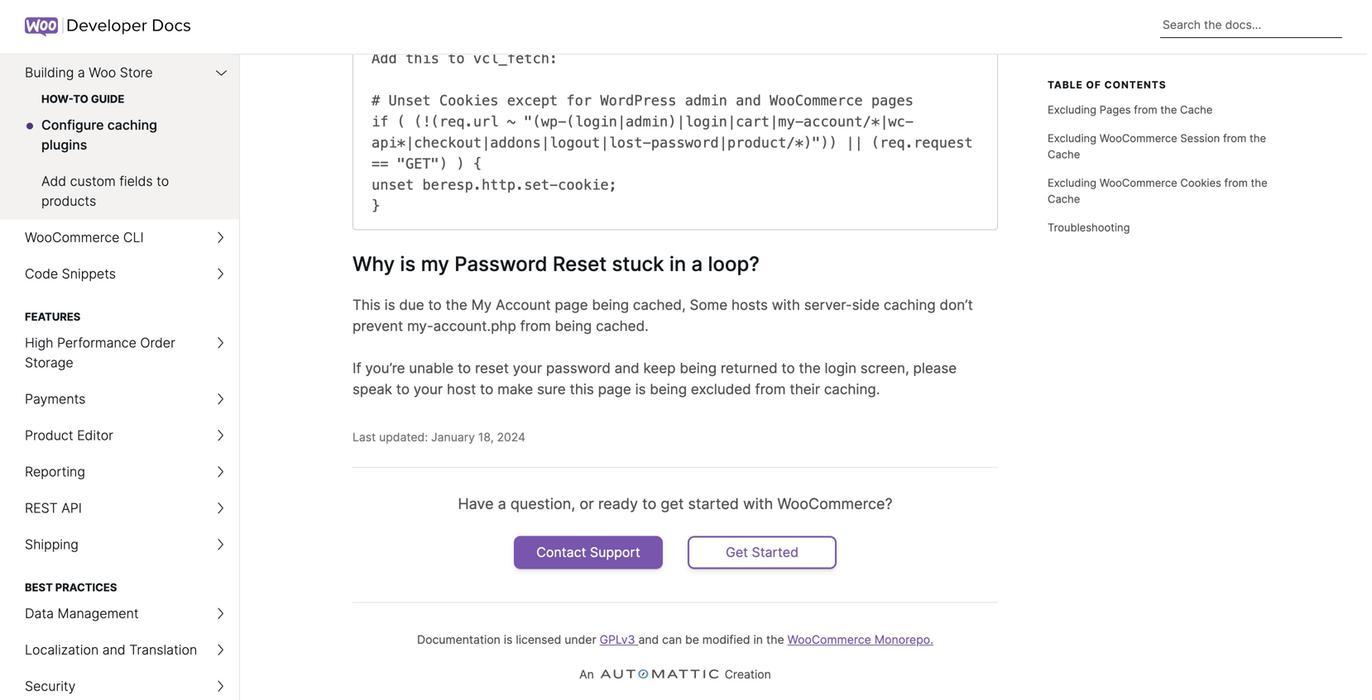 Task type: vqa. For each thing, say whether or not it's contained in the screenshot.
"If"
yes



Task type: locate. For each thing, give the bounding box(es) containing it.
in right modified
[[753, 634, 763, 648]]

support
[[590, 545, 640, 561]]

an
[[579, 668, 597, 682]]

3 excluding from the top
[[1048, 176, 1097, 189]]

being
[[592, 297, 629, 314], [555, 318, 592, 335], [680, 360, 717, 377], [650, 381, 687, 398]]

excluding for excluding pages from the cache
[[1048, 103, 1097, 116]]

0 horizontal spatial caching
[[107, 117, 157, 133]]

2 horizontal spatial a
[[691, 252, 703, 276]]

how to configure caching plugins for woocommerce element
[[353, 0, 998, 468]]

to
[[73, 93, 88, 106]]

with right hosts
[[772, 297, 800, 314]]

0 vertical spatial caching
[[107, 117, 157, 133]]

from down returned
[[755, 381, 786, 398]]

woocommerce?
[[777, 495, 893, 514]]

to right fields
[[156, 173, 169, 190]]

have a question, or ready to get started with woocommerce?
[[458, 495, 893, 514]]

the inside if you're unable to reset your password and keep being returned to the login screen, please speak to your host to make sure this page is being excluded from their caching.
[[799, 360, 821, 377]]

performance
[[57, 335, 136, 351]]

management
[[58, 606, 139, 622]]

your down unable
[[414, 381, 443, 398]]

0 vertical spatial cache
[[1180, 103, 1213, 116]]

this
[[570, 381, 594, 398]]

0 vertical spatial your
[[513, 360, 542, 377]]

and up security link
[[102, 643, 126, 659]]

creation
[[721, 668, 771, 682]]

cli
[[123, 230, 144, 246]]

best practices link
[[0, 564, 239, 596]]

page inside this is due to the my account page being cached, some hosts with server-side caching don't prevent my-account.php from being cached.
[[555, 297, 588, 314]]

woocommerce monorepo. link
[[787, 634, 933, 648]]

1 vertical spatial page
[[598, 381, 631, 398]]

troubleshooting link
[[1048, 213, 1288, 242]]

cache up "session"
[[1180, 103, 1213, 116]]

a right have
[[498, 495, 506, 514]]

to right the due
[[428, 297, 442, 314]]

0 vertical spatial page
[[555, 297, 588, 314]]

1 horizontal spatial your
[[513, 360, 542, 377]]

is left my
[[400, 252, 416, 276]]

cache for excluding woocommerce session from the cache
[[1048, 148, 1080, 161]]

configure caching plugins link
[[0, 107, 239, 163]]

1 horizontal spatial page
[[598, 381, 631, 398]]

1 vertical spatial excluding
[[1048, 132, 1097, 145]]

the up their
[[799, 360, 821, 377]]

licensed
[[516, 634, 561, 648]]

being up cached.
[[592, 297, 629, 314]]

payments link
[[0, 381, 239, 418]]

the inside this is due to the my account page being cached, some hosts with server-side caching don't prevent my-account.php from being cached.
[[446, 297, 467, 314]]

can
[[662, 634, 682, 648]]

contact support link
[[514, 537, 663, 570]]

contact support
[[536, 545, 640, 561]]

excluding inside excluding woocommerce cookies from the cache
[[1048, 176, 1097, 189]]

features link
[[0, 293, 239, 325]]

1 excluding from the top
[[1048, 103, 1097, 116]]

1 vertical spatial a
[[691, 252, 703, 276]]

cache up troubleshooting
[[1048, 193, 1080, 205]]

0 horizontal spatial in
[[669, 252, 686, 276]]

building
[[25, 65, 74, 81]]

1 horizontal spatial caching
[[884, 297, 936, 314]]

0 vertical spatial with
[[772, 297, 800, 314]]

a left the woo
[[78, 65, 85, 81]]

2 excluding from the top
[[1048, 132, 1097, 145]]

the inside "excluding woocommerce session from the cache"
[[1250, 132, 1266, 145]]

is down keep
[[635, 381, 646, 398]]

from down account
[[520, 318, 551, 335]]

the up creation
[[766, 634, 784, 648]]

0 vertical spatial a
[[78, 65, 85, 81]]

this
[[353, 297, 381, 314]]

the right the 'cookies' on the right of page
[[1251, 176, 1268, 189]]

is left the due
[[385, 297, 395, 314]]

woocommerce down excluding pages from the cache
[[1100, 132, 1177, 145]]

page down reset
[[555, 297, 588, 314]]

2 vertical spatial cache
[[1048, 193, 1080, 205]]

your up make
[[513, 360, 542, 377]]

0 vertical spatial excluding
[[1048, 103, 1097, 116]]

your
[[513, 360, 542, 377], [414, 381, 443, 398]]

the right "session"
[[1250, 132, 1266, 145]]

my
[[471, 297, 492, 314]]

account.php
[[433, 318, 516, 335]]

don't
[[940, 297, 973, 314]]

with
[[772, 297, 800, 314], [743, 495, 773, 514]]

woocommerce up code snippets
[[25, 230, 119, 246]]

woocommerce down "excluding woocommerce session from the cache"
[[1100, 176, 1177, 189]]

building a woo store
[[25, 65, 153, 81]]

this is due to the my account page being cached, some hosts with server-side caching don't prevent my-account.php from being cached.
[[353, 297, 973, 335]]

1 horizontal spatial a
[[498, 495, 506, 514]]

of
[[1086, 79, 1101, 91]]

add custom fields to products
[[41, 173, 169, 209]]

page right this
[[598, 381, 631, 398]]

1 vertical spatial your
[[414, 381, 443, 398]]

excluding woocommerce session from the cache
[[1048, 132, 1266, 161]]

woocommerce cli
[[25, 230, 144, 246]]

question,
[[510, 495, 575, 514]]

localization and translation link
[[0, 633, 239, 669]]

translation
[[129, 643, 197, 659]]

a
[[78, 65, 85, 81], [691, 252, 703, 276], [498, 495, 506, 514]]

cache inside "excluding woocommerce session from the cache"
[[1048, 148, 1080, 161]]

woocommerce cli link
[[0, 220, 239, 256]]

contents
[[1104, 79, 1166, 91]]

loop?
[[708, 252, 760, 276]]

is left the licensed
[[504, 634, 513, 648]]

excluding for excluding woocommerce session from the cache
[[1048, 132, 1097, 145]]

cache for excluding woocommerce cookies from the cache
[[1048, 193, 1080, 205]]

a inside building a woo store "link"
[[78, 65, 85, 81]]

search search field
[[1160, 12, 1342, 38]]

account
[[496, 297, 551, 314]]

from right the 'cookies' on the right of page
[[1224, 176, 1248, 189]]

is inside this is due to the my account page being cached, some hosts with server-side caching don't prevent my-account.php from being cached.
[[385, 297, 395, 314]]

caching right side
[[884, 297, 936, 314]]

None search field
[[1160, 12, 1342, 38]]

if you're unable to reset your password and keep being returned to the login screen, please speak to your host to make sure this page is being excluded from their caching.
[[353, 360, 957, 398]]

caching down how-to guide link
[[107, 117, 157, 133]]

woocommerce inside "excluding woocommerce session from the cache"
[[1100, 132, 1177, 145]]

and left keep
[[615, 360, 639, 377]]

started
[[688, 495, 739, 514]]

server-
[[804, 297, 852, 314]]

hosts
[[731, 297, 768, 314]]

excluding pages from the cache link
[[1048, 95, 1288, 124]]

2 vertical spatial a
[[498, 495, 506, 514]]

in right stuck
[[669, 252, 686, 276]]

1 vertical spatial in
[[753, 634, 763, 648]]

please
[[913, 360, 957, 377]]

reset
[[553, 252, 607, 276]]

excluding inside "excluding woocommerce session from the cache"
[[1048, 132, 1097, 145]]

gplv3 link
[[600, 634, 638, 648]]

woocommerce inside main menu "element"
[[25, 230, 119, 246]]

1 vertical spatial caching
[[884, 297, 936, 314]]

a left loop?
[[691, 252, 703, 276]]

cache down table
[[1048, 148, 1080, 161]]

is for to
[[385, 297, 395, 314]]

a for store
[[78, 65, 85, 81]]

code snippets
[[25, 266, 116, 282]]

is inside if you're unable to reset your password and keep being returned to the login screen, please speak to your host to make sure this page is being excluded from their caching.
[[635, 381, 646, 398]]

you're
[[365, 360, 405, 377]]

pages
[[1100, 103, 1131, 116]]

1 vertical spatial cache
[[1048, 148, 1080, 161]]

stuck
[[612, 252, 664, 276]]

1 vertical spatial with
[[743, 495, 773, 514]]

2 vertical spatial excluding
[[1048, 176, 1097, 189]]

from inside "excluding woocommerce session from the cache"
[[1223, 132, 1247, 145]]

being down keep
[[650, 381, 687, 398]]

excluding woocommerce cookies from the cache link
[[1048, 169, 1288, 213]]

0 horizontal spatial your
[[414, 381, 443, 398]]

the up excluding woocommerce session from the cache link
[[1160, 103, 1177, 116]]

the left my
[[446, 297, 467, 314]]

excluding
[[1048, 103, 1097, 116], [1048, 132, 1097, 145], [1048, 176, 1097, 189]]

0 horizontal spatial page
[[555, 297, 588, 314]]

is
[[400, 252, 416, 276], [385, 297, 395, 314], [635, 381, 646, 398], [504, 634, 513, 648]]

cookies
[[1180, 176, 1221, 189]]

with right started
[[743, 495, 773, 514]]

how-to guide link
[[0, 91, 239, 107]]

page
[[555, 297, 588, 314], [598, 381, 631, 398]]

from right "session"
[[1223, 132, 1247, 145]]

contact
[[536, 545, 586, 561]]

cache inside excluding woocommerce cookies from the cache
[[1048, 193, 1080, 205]]

caching
[[107, 117, 157, 133], [884, 297, 936, 314]]

excluding woocommerce cookies from the cache
[[1048, 176, 1268, 205]]

0 horizontal spatial a
[[78, 65, 85, 81]]

how-to guide
[[41, 93, 124, 106]]

in
[[669, 252, 686, 276], [753, 634, 763, 648]]

products
[[41, 193, 96, 209]]



Task type: describe. For each thing, give the bounding box(es) containing it.
from inside excluding woocommerce cookies from the cache
[[1224, 176, 1248, 189]]

keep
[[643, 360, 676, 377]]

their
[[790, 381, 820, 398]]

data
[[25, 606, 54, 622]]

caching inside 'configure caching plugins'
[[107, 117, 157, 133]]

woocommerce inside excluding woocommerce cookies from the cache
[[1100, 176, 1177, 189]]

cached,
[[633, 297, 686, 314]]

plugins
[[41, 137, 87, 153]]

and inside if you're unable to reset your password and keep being returned to the login screen, please speak to your host to make sure this page is being excluded from their caching.
[[615, 360, 639, 377]]

table
[[1048, 79, 1083, 91]]

password
[[546, 360, 611, 377]]

from inside this is due to the my account page being cached, some hosts with server-side caching don't prevent my-account.php from being cached.
[[520, 318, 551, 335]]

excluding for excluding woocommerce cookies from the cache
[[1048, 176, 1097, 189]]

high
[[25, 335, 53, 351]]

gplv3
[[600, 634, 635, 648]]

january
[[431, 431, 475, 445]]

to inside this is due to the my account page being cached, some hosts with server-side caching don't prevent my-account.php from being cached.
[[428, 297, 442, 314]]

shipping link
[[0, 527, 239, 564]]

from inside if you're unable to reset your password and keep being returned to the login screen, please speak to your host to make sure this page is being excluded from their caching.
[[755, 381, 786, 398]]

and inside 'link'
[[102, 643, 126, 659]]

prevent
[[353, 318, 403, 335]]

storage
[[25, 355, 73, 371]]

store
[[120, 65, 153, 81]]

documentation
[[417, 634, 501, 648]]

localization
[[25, 643, 99, 659]]

api
[[61, 501, 82, 517]]

to up 'host' on the bottom left of the page
[[458, 360, 471, 377]]

18,
[[478, 431, 494, 445]]

if
[[353, 360, 361, 377]]

a inside how to configure caching plugins for woocommerce element
[[691, 252, 703, 276]]

excluding woocommerce session from the cache link
[[1048, 124, 1288, 169]]

configure
[[41, 117, 104, 133]]

high performance order storage link
[[0, 325, 239, 381]]

configure caching plugins
[[41, 117, 157, 153]]

page inside if you're unable to reset your password and keep being returned to the login screen, please speak to your host to make sure this page is being excluded from their caching.
[[598, 381, 631, 398]]

being up excluded
[[680, 360, 717, 377]]

side
[[852, 297, 880, 314]]

to inside add custom fields to products
[[156, 173, 169, 190]]

main menu element
[[0, 55, 240, 701]]

last updated: january 18, 2024
[[353, 431, 526, 445]]

why
[[353, 252, 395, 276]]

product
[[25, 428, 73, 444]]

with inside this is due to the my account page being cached, some hosts with server-side caching don't prevent my-account.php from being cached.
[[772, 297, 800, 314]]

how-
[[41, 93, 73, 106]]

rest api link
[[0, 491, 239, 527]]

1 horizontal spatial in
[[753, 634, 763, 648]]

reporting link
[[0, 454, 239, 491]]

2024
[[497, 431, 526, 445]]

editor
[[77, 428, 113, 444]]

a for or
[[498, 495, 506, 514]]

or
[[580, 495, 594, 514]]

the inside excluding woocommerce cookies from the cache
[[1251, 176, 1268, 189]]

to down reset
[[480, 381, 493, 398]]

due
[[399, 297, 424, 314]]

reporting
[[25, 464, 85, 480]]

is for password
[[400, 252, 416, 276]]

guide
[[91, 93, 124, 106]]

payments
[[25, 391, 86, 408]]

building a woo store link
[[0, 55, 239, 91]]

to up their
[[782, 360, 795, 377]]

screen,
[[860, 360, 909, 377]]

localization and translation
[[25, 643, 197, 659]]

get started
[[726, 545, 799, 561]]

rest
[[25, 501, 58, 517]]

fields
[[119, 173, 153, 190]]

best
[[25, 582, 53, 595]]

shipping
[[25, 537, 79, 553]]

table of contents element
[[1048, 79, 1288, 242]]

my-
[[407, 318, 433, 335]]

excluding pages from the cache
[[1048, 103, 1213, 116]]

features
[[25, 311, 81, 324]]

rest api
[[25, 501, 82, 517]]

last
[[353, 431, 376, 445]]

add custom fields to products link
[[0, 163, 239, 220]]

updated:
[[379, 431, 428, 445]]

modified
[[702, 634, 750, 648]]

excluded
[[691, 381, 751, 398]]

the inside the excluding pages from the cache link
[[1160, 103, 1177, 116]]

be
[[685, 634, 699, 648]]

snippets
[[62, 266, 116, 282]]

to left get
[[642, 495, 657, 514]]

and left can
[[638, 634, 659, 648]]

sure
[[537, 381, 566, 398]]

from down contents
[[1134, 103, 1157, 116]]

is for under
[[504, 634, 513, 648]]

make
[[497, 381, 533, 398]]

data management
[[25, 606, 139, 622]]

under
[[565, 634, 596, 648]]

security
[[25, 679, 76, 695]]

cached.
[[596, 318, 649, 335]]

to down you're
[[396, 381, 410, 398]]

code snippets link
[[0, 256, 239, 293]]

returned
[[721, 360, 778, 377]]

add
[[41, 173, 66, 190]]

product editor
[[25, 428, 113, 444]]

documentation is licensed under gplv3 and can be modified in the woocommerce monorepo.
[[417, 634, 933, 648]]

troubleshooting
[[1048, 221, 1130, 234]]

some
[[690, 297, 728, 314]]

custom
[[70, 173, 116, 190]]

product editor link
[[0, 418, 239, 454]]

0 vertical spatial in
[[669, 252, 686, 276]]

password
[[455, 252, 547, 276]]

caching inside this is due to the my account page being cached, some hosts with server-side caching don't prevent my-account.php from being cached.
[[884, 297, 936, 314]]

being up password
[[555, 318, 592, 335]]

woocommerce left monorepo.
[[787, 634, 871, 648]]



